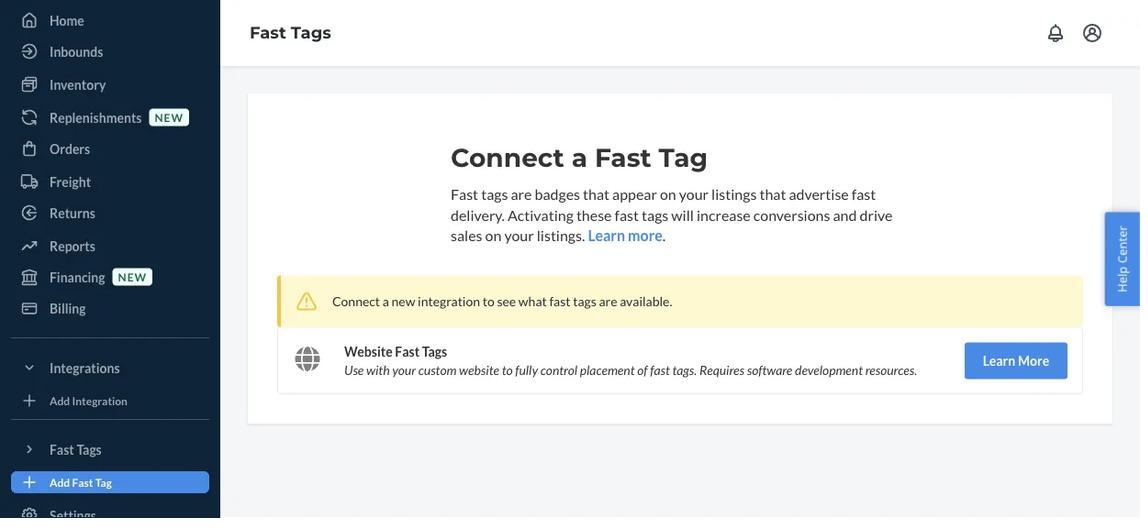 Task type: vqa. For each thing, say whether or not it's contained in the screenshot.
middle NEW
yes



Task type: describe. For each thing, give the bounding box(es) containing it.
0 vertical spatial tags
[[291, 23, 331, 43]]

1 vertical spatial are
[[599, 294, 617, 309]]

use
[[344, 363, 364, 378]]

inventory
[[50, 77, 106, 92]]

orders
[[50, 141, 90, 157]]

resources.
[[866, 363, 917, 378]]

development
[[795, 363, 863, 378]]

add integration
[[50, 394, 128, 408]]

fast inside fast tags are badges that appear on your listings that advertise fast delivery. activating these fast tags will increase conversions and drive sales on your listings.
[[451, 185, 478, 203]]

1 horizontal spatial your
[[504, 227, 534, 245]]

fast tags link
[[250, 23, 331, 43]]

website
[[459, 363, 499, 378]]

are inside fast tags are badges that appear on your listings that advertise fast delivery. activating these fast tags will increase conversions and drive sales on your listings.
[[511, 185, 532, 203]]

fast inside website fast tags use with your custom website to fully control placement of fast tags. requires software development resources.
[[650, 363, 670, 378]]

tags.
[[672, 363, 697, 378]]

fast inside website fast tags use with your custom website to fully control placement of fast tags. requires software development resources.
[[395, 344, 420, 360]]

sales
[[451, 227, 482, 245]]

fast up drive
[[852, 185, 876, 203]]

a for new
[[383, 294, 389, 309]]

fast tags button
[[11, 435, 209, 465]]

fast tags inside dropdown button
[[50, 442, 102, 458]]

of
[[637, 363, 648, 378]]

1 horizontal spatial fast tags
[[250, 23, 331, 43]]

orders link
[[11, 134, 209, 163]]

connect a new integration to see what fast tags are available.
[[332, 294, 672, 309]]

home
[[50, 12, 84, 28]]

custom
[[418, 363, 457, 378]]

a for fast
[[572, 142, 588, 174]]

1 vertical spatial tags
[[642, 206, 669, 224]]

add fast tag link
[[11, 472, 209, 494]]

tags inside website fast tags use with your custom website to fully control placement of fast tags. requires software development resources.
[[422, 344, 447, 360]]

connect a fast tag
[[451, 142, 708, 174]]

help center
[[1114, 226, 1131, 293]]

more
[[1018, 354, 1050, 369]]

requires
[[700, 363, 745, 378]]

available.
[[620, 294, 672, 309]]

integration
[[418, 294, 480, 309]]

billing link
[[11, 294, 209, 323]]

control
[[541, 363, 578, 378]]

freight
[[50, 174, 91, 190]]

fast up learn more .
[[615, 206, 639, 224]]

software
[[747, 363, 793, 378]]

financing
[[50, 269, 105, 285]]

inbounds link
[[11, 37, 209, 66]]

integration
[[72, 394, 128, 408]]

0 horizontal spatial on
[[485, 227, 502, 245]]

returns
[[50, 205, 95, 221]]

listings.
[[537, 227, 585, 245]]

appear
[[613, 185, 657, 203]]

inventory link
[[11, 70, 209, 99]]

increase
[[697, 206, 751, 224]]

connect for connect a fast tag
[[451, 142, 564, 174]]

2 horizontal spatial new
[[392, 294, 415, 309]]

.
[[663, 227, 666, 245]]

new for replenishments
[[155, 111, 184, 124]]

0 vertical spatial to
[[483, 294, 495, 309]]



Task type: locate. For each thing, give the bounding box(es) containing it.
add integration link
[[11, 390, 209, 412]]

badges
[[535, 185, 580, 203]]

reports
[[50, 238, 95, 254]]

new
[[155, 111, 184, 124], [118, 270, 147, 284], [392, 294, 415, 309]]

1 horizontal spatial tags
[[573, 294, 597, 309]]

0 horizontal spatial a
[[383, 294, 389, 309]]

0 horizontal spatial tags
[[77, 442, 102, 458]]

billing
[[50, 301, 86, 316]]

a
[[572, 142, 588, 174], [383, 294, 389, 309]]

tag
[[659, 142, 708, 174], [95, 476, 112, 489]]

1 vertical spatial add
[[50, 476, 70, 489]]

center
[[1114, 226, 1131, 264]]

home link
[[11, 6, 209, 35]]

placement
[[580, 363, 635, 378]]

listings
[[712, 185, 757, 203]]

2 vertical spatial tags
[[77, 442, 102, 458]]

2 vertical spatial your
[[392, 363, 416, 378]]

with
[[366, 363, 390, 378]]

these
[[576, 206, 612, 224]]

1 add from the top
[[50, 394, 70, 408]]

1 horizontal spatial are
[[599, 294, 617, 309]]

website
[[344, 344, 393, 360]]

tags up .
[[642, 206, 669, 224]]

1 vertical spatial your
[[504, 227, 534, 245]]

2 vertical spatial tags
[[573, 294, 597, 309]]

1 horizontal spatial to
[[502, 363, 513, 378]]

fully
[[515, 363, 538, 378]]

add
[[50, 394, 70, 408], [50, 476, 70, 489]]

0 horizontal spatial to
[[483, 294, 495, 309]]

on up will
[[660, 185, 676, 203]]

2 horizontal spatial tags
[[422, 344, 447, 360]]

new left integration
[[392, 294, 415, 309]]

reports link
[[11, 231, 209, 261]]

connect for connect a new integration to see what fast tags are available.
[[332, 294, 380, 309]]

0 vertical spatial fast tags
[[250, 23, 331, 43]]

1 horizontal spatial tags
[[291, 23, 331, 43]]

and
[[833, 206, 857, 224]]

0 horizontal spatial your
[[392, 363, 416, 378]]

replenishments
[[50, 110, 142, 125]]

1 vertical spatial on
[[485, 227, 502, 245]]

1 horizontal spatial tag
[[659, 142, 708, 174]]

drive
[[860, 206, 893, 224]]

0 vertical spatial add
[[50, 394, 70, 408]]

advertise
[[789, 185, 849, 203]]

tags right what
[[573, 294, 597, 309]]

that
[[583, 185, 610, 203], [760, 185, 786, 203]]

0 horizontal spatial that
[[583, 185, 610, 203]]

tags
[[481, 185, 508, 203], [642, 206, 669, 224], [573, 294, 597, 309]]

0 vertical spatial your
[[679, 185, 709, 203]]

will
[[671, 206, 694, 224]]

new for financing
[[118, 270, 147, 284]]

2 horizontal spatial your
[[679, 185, 709, 203]]

0 horizontal spatial tags
[[481, 185, 508, 203]]

open notifications image
[[1045, 22, 1067, 44]]

1 that from the left
[[583, 185, 610, 203]]

1 horizontal spatial learn
[[983, 354, 1016, 369]]

fast inside dropdown button
[[50, 442, 74, 458]]

learn more button
[[965, 343, 1068, 380]]

your inside website fast tags use with your custom website to fully control placement of fast tags. requires software development resources.
[[392, 363, 416, 378]]

1 vertical spatial learn
[[983, 354, 1016, 369]]

to left fully
[[502, 363, 513, 378]]

tags inside dropdown button
[[77, 442, 102, 458]]

fast
[[250, 23, 286, 43], [595, 142, 652, 174], [451, 185, 478, 203], [395, 344, 420, 360], [50, 442, 74, 458], [72, 476, 93, 489]]

connect
[[451, 142, 564, 174], [332, 294, 380, 309]]

see
[[497, 294, 516, 309]]

to
[[483, 294, 495, 309], [502, 363, 513, 378]]

delivery.
[[451, 206, 505, 224]]

0 horizontal spatial connect
[[332, 294, 380, 309]]

new up orders link
[[155, 111, 184, 124]]

0 vertical spatial connect
[[451, 142, 564, 174]]

0 vertical spatial are
[[511, 185, 532, 203]]

tag down the fast tags dropdown button
[[95, 476, 112, 489]]

learn inside button
[[983, 354, 1016, 369]]

on
[[660, 185, 676, 203], [485, 227, 502, 245]]

help center button
[[1105, 212, 1140, 307]]

tag up will
[[659, 142, 708, 174]]

returns link
[[11, 198, 209, 228]]

more
[[628, 227, 663, 245]]

activating
[[508, 206, 574, 224]]

open account menu image
[[1082, 22, 1104, 44]]

fast right what
[[549, 294, 571, 309]]

learn
[[588, 227, 625, 245], [983, 354, 1016, 369]]

learn for learn more .
[[588, 227, 625, 245]]

fast
[[852, 185, 876, 203], [615, 206, 639, 224], [549, 294, 571, 309], [650, 363, 670, 378]]

add down the fast tags dropdown button
[[50, 476, 70, 489]]

1 vertical spatial fast tags
[[50, 442, 102, 458]]

your
[[679, 185, 709, 203], [504, 227, 534, 245], [392, 363, 416, 378]]

conversions
[[754, 206, 830, 224]]

0 horizontal spatial new
[[118, 270, 147, 284]]

0 vertical spatial tag
[[659, 142, 708, 174]]

1 horizontal spatial a
[[572, 142, 588, 174]]

2 vertical spatial new
[[392, 294, 415, 309]]

freight link
[[11, 167, 209, 196]]

are up activating
[[511, 185, 532, 203]]

1 horizontal spatial new
[[155, 111, 184, 124]]

integrations
[[50, 360, 120, 376]]

0 vertical spatial tags
[[481, 185, 508, 203]]

1 vertical spatial new
[[118, 270, 147, 284]]

learn left more
[[983, 354, 1016, 369]]

on down delivery.
[[485, 227, 502, 245]]

website fast tags use with your custom website to fully control placement of fast tags. requires software development resources.
[[344, 344, 917, 378]]

0 horizontal spatial learn
[[588, 227, 625, 245]]

0 vertical spatial on
[[660, 185, 676, 203]]

globe image
[[295, 347, 320, 372]]

0 horizontal spatial fast tags
[[50, 442, 102, 458]]

0 horizontal spatial tag
[[95, 476, 112, 489]]

learn more button
[[588, 226, 663, 247]]

learn down these
[[588, 227, 625, 245]]

1 vertical spatial tags
[[422, 344, 447, 360]]

0 vertical spatial new
[[155, 111, 184, 124]]

to inside website fast tags use with your custom website to fully control placement of fast tags. requires software development resources.
[[502, 363, 513, 378]]

are left available.
[[599, 294, 617, 309]]

inbounds
[[50, 44, 103, 59]]

fast tags
[[250, 23, 331, 43], [50, 442, 102, 458]]

1 vertical spatial tag
[[95, 476, 112, 489]]

connect up website
[[332, 294, 380, 309]]

what
[[519, 294, 547, 309]]

1 vertical spatial a
[[383, 294, 389, 309]]

0 vertical spatial a
[[572, 142, 588, 174]]

tags
[[291, 23, 331, 43], [422, 344, 447, 360], [77, 442, 102, 458]]

your up will
[[679, 185, 709, 203]]

1 vertical spatial connect
[[332, 294, 380, 309]]

that up these
[[583, 185, 610, 203]]

fast tags are badges that appear on your listings that advertise fast delivery. activating these fast tags will increase conversions and drive sales on your listings.
[[451, 185, 893, 245]]

2 horizontal spatial tags
[[642, 206, 669, 224]]

learn more .
[[588, 227, 666, 245]]

1 horizontal spatial on
[[660, 185, 676, 203]]

that up the conversions at the top of the page
[[760, 185, 786, 203]]

1 horizontal spatial that
[[760, 185, 786, 203]]

add fast tag
[[50, 476, 112, 489]]

0 vertical spatial learn
[[588, 227, 625, 245]]

a up badges
[[572, 142, 588, 174]]

tags up delivery.
[[481, 185, 508, 203]]

learn for learn more
[[983, 354, 1016, 369]]

add left integration
[[50, 394, 70, 408]]

your right with
[[392, 363, 416, 378]]

a up website
[[383, 294, 389, 309]]

2 add from the top
[[50, 476, 70, 489]]

add for add fast tag
[[50, 476, 70, 489]]

are
[[511, 185, 532, 203], [599, 294, 617, 309]]

1 horizontal spatial connect
[[451, 142, 564, 174]]

learn more
[[983, 354, 1050, 369]]

your down activating
[[504, 227, 534, 245]]

add for add integration
[[50, 394, 70, 408]]

help
[[1114, 267, 1131, 293]]

2 that from the left
[[760, 185, 786, 203]]

to left see
[[483, 294, 495, 309]]

fast right of
[[650, 363, 670, 378]]

new down reports link
[[118, 270, 147, 284]]

1 vertical spatial to
[[502, 363, 513, 378]]

connect up badges
[[451, 142, 564, 174]]

integrations button
[[11, 353, 209, 383]]

0 horizontal spatial are
[[511, 185, 532, 203]]



